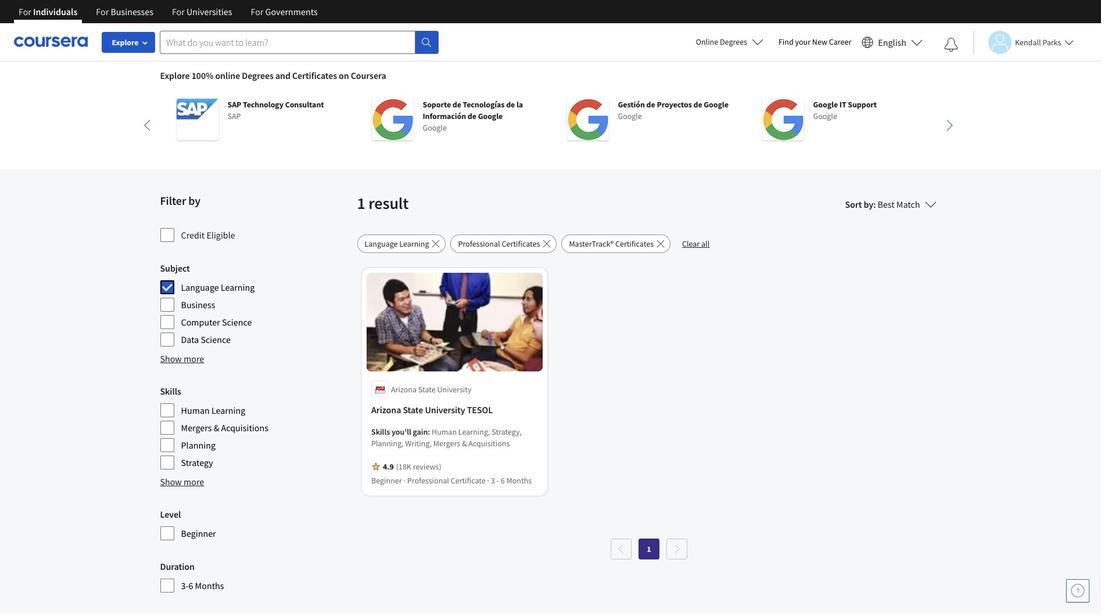 Task type: vqa. For each thing, say whether or not it's contained in the screenshot.
Show
yes



Task type: describe. For each thing, give the bounding box(es) containing it.
duration
[[160, 561, 195, 573]]

learning inside language learning button
[[399, 239, 429, 249]]

language inside button
[[365, 239, 398, 249]]

clear all button
[[675, 235, 717, 253]]

kendall parks
[[1015, 37, 1061, 47]]

google it support google
[[813, 99, 877, 121]]

result
[[369, 193, 409, 214]]

de left la
[[506, 99, 515, 110]]

for universities
[[172, 6, 232, 17]]

sap image
[[176, 99, 218, 141]]

3-
[[181, 581, 189, 592]]

reviews)
[[413, 462, 441, 473]]

find
[[779, 37, 794, 47]]

1 button
[[639, 540, 660, 561]]

explore for explore 100% online degrees and certificates on coursera
[[160, 70, 190, 81]]

planning,
[[371, 439, 403, 450]]

& inside the skills group
[[214, 423, 219, 434]]

certificates for professional certificates
[[502, 239, 540, 249]]

sort by : best match
[[845, 199, 920, 210]]

language learning button
[[357, 235, 446, 253]]

credit
[[181, 230, 205, 241]]

language inside 'subject' group
[[181, 282, 219, 293]]

universities
[[187, 6, 232, 17]]

gestión
[[618, 99, 645, 110]]

mastertrack® certificates button
[[562, 235, 671, 253]]

skills for skills you'll gain :
[[371, 427, 390, 438]]

proyectos
[[657, 99, 692, 110]]

show for data science
[[160, 353, 182, 365]]

de right gestión
[[647, 99, 655, 110]]

clear
[[682, 239, 700, 249]]

your
[[795, 37, 811, 47]]

businesses
[[111, 6, 153, 17]]

(18k
[[396, 462, 411, 473]]

skills for skills
[[160, 386, 181, 398]]

consultant
[[285, 99, 324, 110]]

-
[[496, 476, 499, 487]]

best
[[878, 199, 895, 210]]

kendall
[[1015, 37, 1041, 47]]

for individuals
[[19, 6, 77, 17]]

language learning inside button
[[365, 239, 429, 249]]

level
[[160, 509, 181, 521]]

mergers inside the skills group
[[181, 423, 212, 434]]

información
[[423, 111, 466, 121]]

4.9 (18k reviews)
[[383, 462, 441, 473]]

tesol
[[467, 405, 493, 416]]

0 horizontal spatial certificates
[[292, 70, 337, 81]]

strategy,
[[492, 427, 521, 438]]

for for businesses
[[96, 6, 109, 17]]

la
[[517, 99, 523, 110]]

show more button for data science
[[160, 352, 204, 366]]

planning
[[181, 440, 216, 452]]

individuals
[[33, 6, 77, 17]]

arizona state university
[[391, 385, 471, 395]]

0 vertical spatial months
[[506, 476, 532, 487]]

mergers inside "human learning, strategy, planning, writing, mergers & acquisitions"
[[433, 439, 460, 450]]

computer science
[[181, 317, 252, 328]]

professional certificates button
[[451, 235, 557, 253]]

human learning
[[181, 405, 245, 417]]

sap technology consultant sap
[[228, 99, 324, 121]]

skills you'll gain :
[[371, 427, 432, 438]]

governments
[[265, 6, 318, 17]]

acquisitions inside the skills group
[[221, 423, 268, 434]]

soporte de tecnologías de la información de google google
[[423, 99, 523, 133]]

de down tecnologías
[[468, 111, 477, 121]]

parks
[[1043, 37, 1061, 47]]

help center image
[[1071, 585, 1085, 599]]

4.9
[[383, 462, 394, 473]]

1 · from the left
[[403, 476, 405, 487]]

all
[[701, 239, 710, 249]]

credit eligible
[[181, 230, 235, 241]]

clear all
[[682, 239, 710, 249]]

filter by
[[160, 194, 201, 208]]

learning for computer science
[[221, 282, 255, 293]]

english
[[878, 36, 907, 48]]

human for learning,
[[432, 427, 457, 438]]

sort
[[845, 199, 862, 210]]

beginner · professional certificate · 3 - 6 months
[[371, 476, 532, 487]]

human for learning
[[181, 405, 210, 417]]

show notifications image
[[944, 38, 958, 52]]

professional certificates
[[458, 239, 540, 249]]

business
[[181, 299, 215, 311]]

1 vertical spatial :
[[428, 427, 430, 438]]

show more for data science
[[160, 353, 204, 365]]

state for arizona state university
[[418, 385, 435, 395]]

& inside "human learning, strategy, planning, writing, mergers & acquisitions"
[[462, 439, 467, 450]]

for for universities
[[172, 6, 185, 17]]

writing,
[[405, 439, 432, 450]]

more for data science
[[184, 353, 204, 365]]

3
[[491, 476, 495, 487]]

show more button for strategy
[[160, 475, 204, 489]]

explore 100% online degrees and certificates on coursera
[[160, 70, 386, 81]]

for governments
[[251, 6, 318, 17]]

you'll
[[391, 427, 411, 438]]

tecnologías
[[463, 99, 505, 110]]

gain
[[413, 427, 428, 438]]

1 horizontal spatial 6
[[501, 476, 505, 487]]



Task type: locate. For each thing, give the bounding box(es) containing it.
6 inside duration group
[[189, 581, 193, 592]]

sap right sap image
[[228, 111, 241, 121]]

1 vertical spatial human
[[432, 427, 457, 438]]

0 vertical spatial mergers
[[181, 423, 212, 434]]

find your new career link
[[773, 35, 857, 49]]

for left "universities"
[[172, 6, 185, 17]]

computer
[[181, 317, 220, 328]]

more down data
[[184, 353, 204, 365]]

0 vertical spatial skills
[[160, 386, 181, 398]]

university down the arizona state university
[[425, 405, 465, 416]]

certificate
[[451, 476, 485, 487]]

beginner inside level group
[[181, 528, 216, 540]]

0 horizontal spatial 6
[[189, 581, 193, 592]]

arizona state university tesol link
[[371, 404, 538, 418]]

6 right -
[[501, 476, 505, 487]]

language down 1 result
[[365, 239, 398, 249]]

online
[[696, 37, 718, 47]]

soporte
[[423, 99, 451, 110]]

0 vertical spatial science
[[222, 317, 252, 328]]

0 vertical spatial state
[[418, 385, 435, 395]]

0 vertical spatial beginner
[[371, 476, 402, 487]]

0 vertical spatial show more
[[160, 353, 204, 365]]

strategy
[[181, 457, 213, 469]]

subject
[[160, 263, 190, 274]]

by right sort
[[864, 199, 874, 210]]

by
[[188, 194, 201, 208], [864, 199, 874, 210]]

sap left 'technology'
[[228, 99, 241, 110]]

and
[[275, 70, 290, 81]]

for for individuals
[[19, 6, 31, 17]]

science for data science
[[201, 334, 231, 346]]

explore inside dropdown button
[[112, 37, 139, 48]]

mergers up planning
[[181, 423, 212, 434]]

100%
[[192, 70, 213, 81]]

mergers right writing,
[[433, 439, 460, 450]]

1 vertical spatial show more
[[160, 477, 204, 488]]

1 vertical spatial beginner
[[181, 528, 216, 540]]

0 vertical spatial learning
[[399, 239, 429, 249]]

professional inside button
[[458, 239, 500, 249]]

0 vertical spatial language learning
[[365, 239, 429, 249]]

show more down strategy
[[160, 477, 204, 488]]

0 vertical spatial human
[[181, 405, 210, 417]]

show more down data
[[160, 353, 204, 365]]

certificates inside button
[[615, 239, 654, 249]]

1 vertical spatial language learning
[[181, 282, 255, 293]]

1 horizontal spatial acquisitions
[[468, 439, 510, 450]]

explore button
[[102, 32, 155, 53]]

online degrees button
[[687, 29, 773, 55]]

1 vertical spatial acquisitions
[[468, 439, 510, 450]]

support
[[848, 99, 877, 110]]

3 google image from the left
[[762, 99, 804, 141]]

1 vertical spatial mergers
[[433, 439, 460, 450]]

1 vertical spatial explore
[[160, 70, 190, 81]]

science up 'data science'
[[222, 317, 252, 328]]

1 horizontal spatial skills
[[371, 427, 390, 438]]

skills inside the skills group
[[160, 386, 181, 398]]

1 vertical spatial arizona
[[371, 405, 401, 416]]

banner navigation
[[9, 0, 327, 23]]

· left 3
[[487, 476, 489, 487]]

0 vertical spatial show
[[160, 353, 182, 365]]

0 vertical spatial degrees
[[720, 37, 747, 47]]

0 horizontal spatial human
[[181, 405, 210, 417]]

0 vertical spatial explore
[[112, 37, 139, 48]]

0 horizontal spatial 1
[[357, 193, 365, 214]]

show
[[160, 353, 182, 365], [160, 477, 182, 488]]

1 vertical spatial more
[[184, 477, 204, 488]]

match
[[897, 199, 920, 210]]

acquisitions inside "human learning, strategy, planning, writing, mergers & acquisitions"
[[468, 439, 510, 450]]

coursera
[[351, 70, 386, 81]]

1 horizontal spatial months
[[506, 476, 532, 487]]

1 google image from the left
[[372, 99, 414, 141]]

online
[[215, 70, 240, 81]]

0 horizontal spatial beginner
[[181, 528, 216, 540]]

1 horizontal spatial &
[[462, 439, 467, 450]]

language
[[365, 239, 398, 249], [181, 282, 219, 293]]

months right -
[[506, 476, 532, 487]]

1 vertical spatial sap
[[228, 111, 241, 121]]

explore left '100%'
[[160, 70, 190, 81]]

2 vertical spatial learning
[[211, 405, 245, 417]]

0 vertical spatial arizona
[[391, 385, 416, 395]]

2 · from the left
[[487, 476, 489, 487]]

technology
[[243, 99, 284, 110]]

professional
[[458, 239, 500, 249], [407, 476, 449, 487]]

beginner for beginner
[[181, 528, 216, 540]]

coursera image
[[14, 33, 88, 51]]

state up gain
[[403, 405, 423, 416]]

1 horizontal spatial :
[[874, 199, 876, 210]]

0 vertical spatial 1
[[357, 193, 365, 214]]

data science
[[181, 334, 231, 346]]

2 more from the top
[[184, 477, 204, 488]]

0 horizontal spatial language
[[181, 282, 219, 293]]

1 vertical spatial state
[[403, 405, 423, 416]]

arizona state university tesol
[[371, 405, 493, 416]]

human inside "human learning, strategy, planning, writing, mergers & acquisitions"
[[432, 427, 457, 438]]

university
[[437, 385, 471, 395], [425, 405, 465, 416]]

: up writing,
[[428, 427, 430, 438]]

english button
[[857, 23, 928, 61]]

mergers
[[181, 423, 212, 434], [433, 439, 460, 450]]

online degrees
[[696, 37, 747, 47]]

1 show from the top
[[160, 353, 182, 365]]

google image for google
[[567, 99, 609, 141]]

university up 'arizona state university tesol' link
[[437, 385, 471, 395]]

learning inside 'subject' group
[[221, 282, 255, 293]]

more for strategy
[[184, 477, 204, 488]]

0 horizontal spatial mergers
[[181, 423, 212, 434]]

it
[[840, 99, 847, 110]]

for left businesses
[[96, 6, 109, 17]]

1 vertical spatial university
[[425, 405, 465, 416]]

career
[[829, 37, 852, 47]]

learning up mergers & acquisitions
[[211, 405, 245, 417]]

learning for planning
[[211, 405, 245, 417]]

0 horizontal spatial skills
[[160, 386, 181, 398]]

human up mergers & acquisitions
[[181, 405, 210, 417]]

1 inside "button"
[[647, 545, 651, 555]]

explore down for businesses
[[112, 37, 139, 48]]

arizona up arizona state university tesol
[[391, 385, 416, 395]]

0 vertical spatial sap
[[228, 99, 241, 110]]

arizona for arizona state university
[[391, 385, 416, 395]]

0 horizontal spatial degrees
[[242, 70, 274, 81]]

arizona
[[391, 385, 416, 395], [371, 405, 401, 416]]

1 horizontal spatial professional
[[458, 239, 500, 249]]

0 vertical spatial university
[[437, 385, 471, 395]]

2 show more button from the top
[[160, 475, 204, 489]]

beginner down 4.9
[[371, 476, 402, 487]]

1 vertical spatial 1
[[647, 545, 651, 555]]

state up arizona state university tesol
[[418, 385, 435, 395]]

google image
[[372, 99, 414, 141], [567, 99, 609, 141], [762, 99, 804, 141]]

certificates for mastertrack® certificates
[[615, 239, 654, 249]]

1 horizontal spatial language learning
[[365, 239, 429, 249]]

learning,
[[458, 427, 490, 438]]

find your new career
[[779, 37, 852, 47]]

show more for strategy
[[160, 477, 204, 488]]

6 down duration
[[189, 581, 193, 592]]

0 vertical spatial professional
[[458, 239, 500, 249]]

beginner for beginner · professional certificate · 3 - 6 months
[[371, 476, 402, 487]]

1 vertical spatial professional
[[407, 476, 449, 487]]

mergers & acquisitions
[[181, 423, 268, 434]]

arizona for arizona state university tesol
[[371, 405, 401, 416]]

2 horizontal spatial certificates
[[615, 239, 654, 249]]

show more button down strategy
[[160, 475, 204, 489]]

0 vertical spatial acquisitions
[[221, 423, 268, 434]]

2 sap from the top
[[228, 111, 241, 121]]

skills group
[[160, 385, 350, 471]]

learning up computer science
[[221, 282, 255, 293]]

1 horizontal spatial explore
[[160, 70, 190, 81]]

mastertrack®
[[569, 239, 614, 249]]

science down computer science
[[201, 334, 231, 346]]

sap
[[228, 99, 241, 110], [228, 111, 241, 121]]

1 horizontal spatial ·
[[487, 476, 489, 487]]

& down the human learning
[[214, 423, 219, 434]]

show down strategy
[[160, 477, 182, 488]]

1 horizontal spatial human
[[432, 427, 457, 438]]

beginner up duration
[[181, 528, 216, 540]]

1 horizontal spatial by
[[864, 199, 874, 210]]

1 horizontal spatial 1
[[647, 545, 651, 555]]

acquisitions down learning, at the left bottom
[[468, 439, 510, 450]]

show down data
[[160, 353, 182, 365]]

0 horizontal spatial explore
[[112, 37, 139, 48]]

months right 3-
[[195, 581, 224, 592]]

by right filter
[[188, 194, 201, 208]]

1 vertical spatial show more button
[[160, 475, 204, 489]]

learning inside the skills group
[[211, 405, 245, 417]]

0 vertical spatial more
[[184, 353, 204, 365]]

skills up the human learning
[[160, 386, 181, 398]]

by for sort
[[864, 199, 874, 210]]

0 vertical spatial language
[[365, 239, 398, 249]]

gestión de proyectos de google google
[[618, 99, 729, 121]]

more
[[184, 353, 204, 365], [184, 477, 204, 488]]

1 result
[[357, 193, 409, 214]]

skills
[[160, 386, 181, 398], [371, 427, 390, 438]]

science for computer science
[[222, 317, 252, 328]]

data
[[181, 334, 199, 346]]

1 show more button from the top
[[160, 352, 204, 366]]

university for arizona state university tesol
[[425, 405, 465, 416]]

0 vertical spatial show more button
[[160, 352, 204, 366]]

on
[[339, 70, 349, 81]]

human inside the skills group
[[181, 405, 210, 417]]

1 for from the left
[[19, 6, 31, 17]]

de up información
[[453, 99, 461, 110]]

2 show more from the top
[[160, 477, 204, 488]]

:
[[874, 199, 876, 210], [428, 427, 430, 438]]

2 google image from the left
[[567, 99, 609, 141]]

1 more from the top
[[184, 353, 204, 365]]

language learning inside 'subject' group
[[181, 282, 255, 293]]

months
[[506, 476, 532, 487], [195, 581, 224, 592]]

language learning
[[365, 239, 429, 249], [181, 282, 255, 293]]

1 horizontal spatial google image
[[567, 99, 609, 141]]

3-6 months
[[181, 581, 224, 592]]

de right proyectos
[[694, 99, 702, 110]]

by for filter
[[188, 194, 201, 208]]

1 vertical spatial learning
[[221, 282, 255, 293]]

2 show from the top
[[160, 477, 182, 488]]

1 vertical spatial 6
[[189, 581, 193, 592]]

learning down result
[[399, 239, 429, 249]]

0 vertical spatial &
[[214, 423, 219, 434]]

1 vertical spatial &
[[462, 439, 467, 450]]

0 vertical spatial 6
[[501, 476, 505, 487]]

degrees left and at the left
[[242, 70, 274, 81]]

0 horizontal spatial by
[[188, 194, 201, 208]]

1 horizontal spatial beginner
[[371, 476, 402, 487]]

human learning, strategy, planning, writing, mergers & acquisitions
[[371, 427, 521, 450]]

1 vertical spatial science
[[201, 334, 231, 346]]

1
[[357, 193, 365, 214], [647, 545, 651, 555]]

· down (18k
[[403, 476, 405, 487]]

2 horizontal spatial google image
[[762, 99, 804, 141]]

0 horizontal spatial :
[[428, 427, 430, 438]]

: left the best at right
[[874, 199, 876, 210]]

1 vertical spatial degrees
[[242, 70, 274, 81]]

google image for información
[[372, 99, 414, 141]]

for left governments
[[251, 6, 264, 17]]

1 vertical spatial months
[[195, 581, 224, 592]]

0 horizontal spatial professional
[[407, 476, 449, 487]]

filter
[[160, 194, 186, 208]]

de
[[453, 99, 461, 110], [506, 99, 515, 110], [647, 99, 655, 110], [694, 99, 702, 110], [468, 111, 477, 121]]

1 horizontal spatial language
[[365, 239, 398, 249]]

new
[[812, 37, 828, 47]]

human
[[181, 405, 210, 417], [432, 427, 457, 438]]

1 show more from the top
[[160, 353, 204, 365]]

skills up planning,
[[371, 427, 390, 438]]

eligible
[[207, 230, 235, 241]]

show more
[[160, 353, 204, 365], [160, 477, 204, 488]]

1 vertical spatial skills
[[371, 427, 390, 438]]

& down learning, at the left bottom
[[462, 439, 467, 450]]

3 for from the left
[[172, 6, 185, 17]]

1 vertical spatial language
[[181, 282, 219, 293]]

0 horizontal spatial months
[[195, 581, 224, 592]]

show more button down data
[[160, 352, 204, 366]]

mastertrack® certificates
[[569, 239, 654, 249]]

0 vertical spatial :
[[874, 199, 876, 210]]

level group
[[160, 508, 350, 542]]

&
[[214, 423, 219, 434], [462, 439, 467, 450]]

1 sap from the top
[[228, 99, 241, 110]]

for left individuals at top
[[19, 6, 31, 17]]

degrees right the "online"
[[720, 37, 747, 47]]

0 horizontal spatial ·
[[403, 476, 405, 487]]

0 horizontal spatial language learning
[[181, 282, 255, 293]]

arizona up you'll
[[371, 405, 401, 416]]

language up business
[[181, 282, 219, 293]]

1 horizontal spatial certificates
[[502, 239, 540, 249]]

certificates
[[292, 70, 337, 81], [502, 239, 540, 249], [615, 239, 654, 249]]

0 horizontal spatial google image
[[372, 99, 414, 141]]

1 for 1 result
[[357, 193, 365, 214]]

beginner
[[371, 476, 402, 487], [181, 528, 216, 540]]

None search field
[[160, 31, 439, 54]]

for
[[19, 6, 31, 17], [96, 6, 109, 17], [172, 6, 185, 17], [251, 6, 264, 17]]

science
[[222, 317, 252, 328], [201, 334, 231, 346]]

2 for from the left
[[96, 6, 109, 17]]

for businesses
[[96, 6, 153, 17]]

for for governments
[[251, 6, 264, 17]]

1 vertical spatial show
[[160, 477, 182, 488]]

months inside duration group
[[195, 581, 224, 592]]

university for arizona state university
[[437, 385, 471, 395]]

kendall parks button
[[973, 31, 1074, 54]]

0 horizontal spatial acquisitions
[[221, 423, 268, 434]]

1 horizontal spatial mergers
[[433, 439, 460, 450]]

subject group
[[160, 262, 350, 348]]

1 for 1
[[647, 545, 651, 555]]

language learning down result
[[365, 239, 429, 249]]

4 for from the left
[[251, 6, 264, 17]]

explore for explore
[[112, 37, 139, 48]]

duration group
[[160, 560, 350, 594]]

degrees inside popup button
[[720, 37, 747, 47]]

more down strategy
[[184, 477, 204, 488]]

acquisitions down the human learning
[[221, 423, 268, 434]]

What do you want to learn? text field
[[160, 31, 416, 54]]

state for arizona state university tesol
[[403, 405, 423, 416]]

certificates inside button
[[502, 239, 540, 249]]

1 horizontal spatial degrees
[[720, 37, 747, 47]]

0 horizontal spatial &
[[214, 423, 219, 434]]

language learning up business
[[181, 282, 255, 293]]

human right gain
[[432, 427, 457, 438]]

show for strategy
[[160, 477, 182, 488]]



